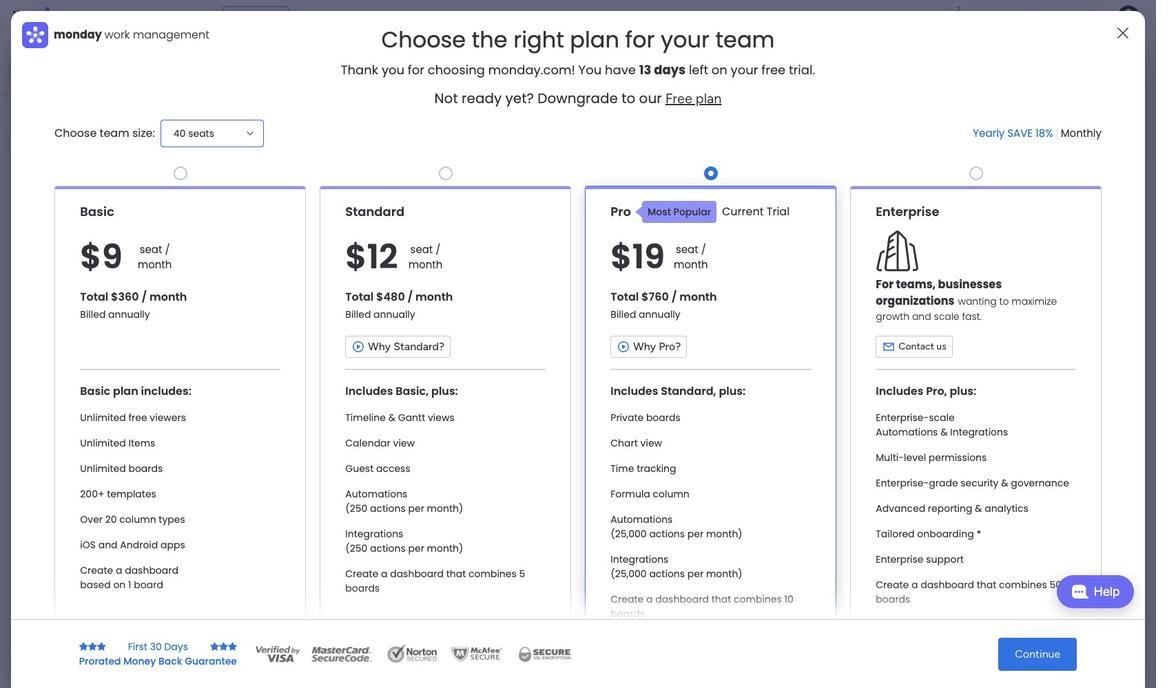 Task type: describe. For each thing, give the bounding box(es) containing it.
0 horizontal spatial for
[[408, 61, 424, 79]]

have
[[605, 61, 636, 79]]

based
[[80, 579, 111, 593]]

seat for $19
[[676, 242, 698, 257]]

free inside the basic tier selected option
[[128, 412, 147, 425]]

unlimited for unlimited boards
[[80, 463, 126, 476]]

1 people from the top
[[861, 170, 890, 182]]

0 vertical spatial monday work management
[[61, 8, 214, 24]]

to-
[[48, 263, 62, 275]]

unlimited items
[[80, 437, 155, 451]]

1 vertical spatial option
[[0, 163, 176, 166]]

unlimited free viewers
[[80, 412, 186, 425]]

1 inside create a dashboard based on 1 board
[[128, 579, 131, 593]]

android
[[120, 539, 158, 553]]

5
[[519, 568, 525, 582]]

standard
[[345, 203, 405, 220]]

2 prio from the top
[[1143, 418, 1156, 430]]

includes:
[[141, 384, 191, 400]]

per for automations (25,000 actions per month)
[[688, 528, 704, 542]]

1 horizontal spatial my first board
[[700, 199, 760, 211]]

you'd
[[1071, 99, 1094, 110]]

0 vertical spatial for
[[625, 24, 655, 55]]

2 horizontal spatial to
[[1113, 99, 1122, 110]]

choose the right plan for your team heading
[[381, 24, 775, 55]]

portfolio
[[55, 310, 92, 322]]

Search in workspace field
[[29, 136, 115, 152]]

permissions
[[929, 452, 987, 465]]

actions for automations (25,000 actions per month)
[[649, 528, 685, 542]]

2
[[276, 422, 281, 434]]

enterprise- for scale
[[876, 412, 929, 425]]

mar 30
[[951, 471, 979, 482]]

chat bot icon image
[[1071, 586, 1088, 599]]

2 vertical spatial date
[[955, 418, 975, 430]]

set
[[224, 198, 239, 210]]

week left most
[[611, 200, 632, 210]]

and inside the basic tier selected option
[[98, 539, 118, 553]]

0 vertical spatial this
[[593, 200, 609, 210]]

week up formula
[[611, 472, 632, 482]]

status for status column
[[903, 323, 931, 335]]

create a dashboard based on 1 board
[[80, 565, 178, 593]]

plan inside the basic tier selected option
[[113, 384, 138, 400]]

home
[[30, 46, 57, 58]]

1 star image from the left
[[79, 642, 88, 652]]

monthly option
[[1061, 126, 1102, 141]]

current
[[722, 204, 764, 220]]

to-do list
[[48, 263, 92, 275]]

2 this week from the top
[[593, 472, 632, 482]]

18%
[[1036, 126, 1053, 140]]

kendall parks image
[[915, 219, 936, 239]]

a for create a dashboard that combines 10 boards
[[646, 594, 653, 607]]

next for next week / 0 items
[[232, 369, 260, 386]]

$480
[[376, 289, 405, 305]]

choose the right plan for your team thank you for choosing monday.com! you have 13 days left on your free trial.
[[341, 24, 815, 79]]

proposal
[[266, 446, 304, 458]]

formula column
[[611, 488, 690, 502]]

tier options list box
[[54, 161, 1102, 637]]

annually for $9
[[108, 308, 150, 322]]

right
[[513, 24, 564, 55]]

0 inside without a date / 0 items
[[338, 546, 344, 558]]

plan inside the 'choose the right plan for your team thank you for choosing monday.com! you have 13 days left on your free trial.'
[[570, 24, 619, 55]]

2 group from the top
[[614, 418, 641, 430]]

(25,000 for integrations (25,000 actions per month)
[[611, 568, 647, 582]]

overdue / 1 item
[[232, 170, 324, 187]]

integrations inside enterprise-scale automations & integrations
[[950, 426, 1008, 440]]

types
[[159, 514, 185, 527]]

task
[[25, 240, 44, 251]]

popular
[[674, 205, 711, 219]]

& inside enterprise-scale automations & integrations
[[941, 426, 948, 440]]

boards,
[[947, 99, 979, 110]]

mar 23, 09:00 am
[[940, 447, 1012, 457]]

1 star image from the left
[[88, 642, 97, 652]]

/ down popular
[[701, 242, 706, 257]]

norton secured image
[[382, 645, 444, 665]]

per for integrations (25,000 actions per month)
[[688, 568, 704, 582]]

weekly
[[255, 198, 284, 210]]

pro,
[[926, 384, 947, 400]]

column for date column
[[926, 358, 960, 369]]

notes
[[70, 193, 97, 205]]

week up time
[[614, 448, 635, 458]]

column for priority column
[[936, 392, 970, 404]]

0 vertical spatial management
[[139, 8, 214, 24]]

/ inside total $480 / month billed annually
[[408, 289, 413, 305]]

enterprise support
[[876, 554, 964, 567]]

trial
[[767, 204, 790, 220]]

seat / month for $19
[[674, 242, 708, 272]]

month down the system
[[138, 258, 172, 272]]

$19
[[611, 234, 665, 280]]

standard?
[[394, 340, 444, 353]]

boards down the includes standard, plus:
[[646, 412, 681, 425]]

dashboard for create a dashboard that combines 10 boards
[[655, 594, 709, 607]]

/ down 0 items
[[296, 319, 302, 336]]

board inside create a dashboard based on 1 board
[[134, 579, 163, 593]]

automations for automations (250 actions per month)
[[345, 488, 407, 502]]

overdue
[[232, 170, 286, 187]]

integrations for integrations (250 actions per month)
[[345, 528, 403, 542]]

why pro? button
[[611, 336, 687, 358]]

people
[[1039, 99, 1068, 110]]

choose the boards, columns and people you'd like to see
[[895, 99, 1140, 110]]

1 horizontal spatial your
[[731, 61, 758, 79]]

automations (25,000 actions per month)
[[611, 514, 743, 542]]

templates
[[107, 488, 156, 502]]

mar for mar 23, 09:00 am
[[940, 447, 955, 457]]

ios and android apps
[[80, 539, 185, 553]]

0 vertical spatial your
[[661, 24, 710, 55]]

choose for size:
[[54, 125, 97, 141]]

that inside the create a dashboard that combines 5 boards
[[446, 568, 466, 582]]

board
[[749, 170, 775, 182]]

list
[[76, 263, 92, 275]]

scale inside wanting to maximize growth and scale fast.
[[934, 310, 959, 324]]

& up *
[[975, 503, 982, 516]]

do
[[62, 263, 74, 275]]

multi-level permissions
[[876, 452, 987, 465]]

the for boards,
[[931, 99, 945, 110]]

enterprise for enterprise support
[[876, 554, 924, 567]]

month inside total $480 / month billed annually
[[416, 289, 453, 305]]

1 vertical spatial team
[[100, 125, 129, 141]]

$760
[[641, 289, 669, 305]]

1 this week from the top
[[593, 200, 632, 210]]

tracking
[[637, 463, 676, 476]]

integrations for integrations (25,000 actions per month)
[[611, 554, 669, 567]]

contact us button
[[876, 336, 953, 358]]

basic tier selected option
[[54, 186, 306, 637]]

up
[[241, 198, 252, 210]]

a for create a dashboard that combines 5 boards
[[381, 568, 388, 582]]

week down this week / 0 items
[[263, 369, 295, 386]]

invite members image
[[972, 10, 986, 23]]

tailored
[[876, 528, 915, 542]]

column for status column
[[934, 323, 967, 335]]

$12
[[345, 234, 398, 280]]

most popular
[[648, 205, 711, 219]]

verified by visa image
[[254, 645, 302, 665]]

back
[[158, 655, 182, 669]]

total for $19
[[611, 289, 639, 305]]

update feed image
[[942, 10, 956, 23]]

size:
[[132, 125, 155, 141]]

1 prio from the top
[[1143, 170, 1156, 182]]

13
[[639, 61, 651, 79]]

30 for mar
[[968, 471, 979, 482]]

set up weekly meeting
[[224, 198, 323, 210]]

0 horizontal spatial my first board
[[32, 169, 93, 181]]

why pro?
[[633, 340, 681, 353]]

onboarding
[[917, 528, 974, 542]]

create for create a dashboard based on 1 board
[[80, 565, 113, 578]]

0 up this week / 0 items
[[284, 274, 290, 285]]

0 vertical spatial monday
[[61, 8, 109, 24]]

my first board link
[[698, 192, 825, 216]]

enterprise for enterprise
[[876, 203, 939, 220]]

month up total $480 / month billed annually
[[408, 258, 443, 272]]

a for create a dashboard based on 1 board
[[116, 565, 122, 578]]

actions for integrations (25,000 actions per month)
[[649, 568, 685, 582]]

yearly save 18% option
[[973, 126, 1053, 141]]

research proposal
[[224, 446, 304, 458]]

chart view
[[611, 437, 662, 451]]

access
[[376, 463, 410, 476]]

viewers
[[150, 412, 186, 425]]

seat / month for $9
[[138, 242, 172, 272]]

enterprise- for grade
[[876, 477, 929, 491]]

includes standard, plus:
[[611, 384, 746, 400]]

2 vertical spatial this
[[593, 472, 609, 482]]

month up total $760 / month billed annually
[[674, 258, 708, 272]]

private boards
[[611, 412, 681, 425]]

column inside pro tier selected option
[[653, 488, 690, 502]]

see plans button
[[222, 6, 289, 27]]

/ inside total $360 / month billed annually
[[142, 289, 147, 305]]

us
[[937, 341, 946, 353]]

wanting
[[958, 295, 997, 309]]

monday marketplace image
[[1002, 10, 1016, 23]]

meeting
[[287, 198, 323, 210]]

0 vertical spatial date
[[955, 170, 975, 182]]

0 horizontal spatial to
[[622, 89, 635, 108]]

total for $12
[[345, 289, 374, 305]]

system
[[105, 240, 138, 251]]

search everything image
[[1036, 10, 1050, 23]]

2 working from the top
[[1033, 470, 1068, 482]]

monday.com!
[[488, 61, 575, 79]]

home option
[[8, 41, 167, 63]]

2 star image from the left
[[210, 642, 219, 652]]

plus: for $12
[[431, 384, 458, 400]]

create a dashboard that combines 5 boards
[[345, 568, 525, 596]]

first
[[128, 640, 147, 654]]

new project
[[32, 333, 86, 345]]

/ up 2 items on the left of page
[[298, 369, 305, 386]]

/ up the meeting
[[289, 170, 295, 187]]

prorated
[[79, 655, 121, 669]]

the for right
[[472, 24, 508, 55]]

plus: for $19
[[719, 384, 746, 400]]

column inside the basic tier selected option
[[119, 514, 156, 527]]

& inside "standard tier selected" option
[[388, 412, 396, 425]]

view for $12
[[393, 437, 415, 451]]

choose for right
[[381, 24, 466, 55]]

automations inside enterprise-scale automations & integrations
[[876, 426, 938, 440]]

1 vertical spatial monday
[[54, 27, 102, 43]]

1 vertical spatial date
[[903, 358, 924, 369]]

0 inside next week / 0 items
[[308, 373, 314, 384]]



Task type: locate. For each thing, give the bounding box(es) containing it.
3 star image from the left
[[219, 642, 228, 652]]

your right left
[[731, 61, 758, 79]]

2 it from the top
[[1084, 470, 1090, 482]]

integrations inside integrations (250 actions per month)
[[345, 528, 403, 542]]

dashboard for create a dashboard that combines 5 boards
[[390, 568, 444, 582]]

2 includes from the left
[[611, 384, 658, 400]]

2 seat from the left
[[410, 242, 433, 257]]

see
[[1124, 99, 1140, 110]]

1 horizontal spatial and
[[912, 310, 931, 324]]

a for without a date / 0 items
[[284, 542, 293, 559]]

that
[[446, 568, 466, 582], [977, 579, 997, 593], [712, 594, 731, 607]]

new up seats in the left of the page
[[209, 114, 229, 125]]

&
[[388, 412, 396, 425], [941, 426, 948, 440], [1001, 477, 1008, 491], [975, 503, 982, 516]]

2 enterprise from the top
[[876, 554, 924, 567]]

per inside "automations (25,000 actions per month)"
[[688, 528, 704, 542]]

(25,000 inside "automations (25,000 actions per month)"
[[611, 528, 647, 542]]

new left project at the left of page
[[32, 333, 53, 345]]

1 vertical spatial board
[[735, 199, 760, 211]]

enterprise- down priority
[[876, 412, 929, 425]]

1 vertical spatial prio
[[1143, 418, 1156, 430]]

billed up project at the left of page
[[80, 308, 106, 322]]

1 unlimited from the top
[[80, 412, 126, 425]]

annually down the "$760"
[[639, 308, 681, 322]]

2 horizontal spatial and
[[1020, 99, 1036, 110]]

star image
[[79, 642, 88, 652], [97, 642, 106, 652], [219, 642, 228, 652]]

first 30 days
[[128, 640, 188, 654]]

annually for $12
[[373, 308, 415, 322]]

items up this week / 0 items
[[293, 274, 316, 285]]

1 vertical spatial (250
[[345, 543, 367, 556]]

combines for includes standard, plus:
[[734, 594, 782, 607]]

1 horizontal spatial annually
[[373, 308, 415, 322]]

0 vertical spatial item
[[231, 114, 251, 125]]

per up integrations (25,000 actions per month)
[[688, 528, 704, 542]]

plus: inside pro tier selected option
[[719, 384, 746, 400]]

my first board down board
[[700, 199, 760, 211]]

1 billed from the left
[[80, 308, 106, 322]]

1 vertical spatial integrations
[[345, 528, 403, 542]]

that inside create a dashboard that combines 50 boards
[[977, 579, 997, 593]]

1 vertical spatial working on it
[[1033, 470, 1090, 482]]

0 horizontal spatial why
[[368, 340, 391, 353]]

30 up prorated money back guarantee
[[150, 640, 162, 654]]

new for new item
[[209, 114, 229, 125]]

boards inside "create a dashboard that combines 10 boards"
[[611, 608, 645, 622]]

None search field
[[262, 109, 391, 131]]

create inside create a dashboard that combines 50 boards
[[876, 579, 909, 593]]

0 horizontal spatial combines
[[469, 568, 517, 582]]

first right popular
[[716, 199, 733, 211]]

3 annually from the left
[[639, 308, 681, 322]]

kendall parks image
[[1118, 6, 1140, 28]]

seat for $12
[[410, 242, 433, 257]]

boards down integrations (25,000 actions per month)
[[611, 608, 645, 622]]

team inside the 'choose the right plan for your team thank you for choosing monday.com! you have 13 days left on your free trial.'
[[715, 24, 775, 55]]

select product image
[[12, 10, 26, 23]]

23,
[[957, 447, 969, 457]]

0 items
[[284, 274, 316, 285]]

0 vertical spatial it
[[1084, 198, 1090, 209]]

create inside "create a dashboard that combines 10 boards"
[[611, 594, 644, 607]]

actions down automations (250 actions per month)
[[370, 543, 406, 556]]

for up 13
[[625, 24, 655, 55]]

actions for integrations (250 actions per month)
[[370, 543, 406, 556]]

/ right the system
[[165, 242, 170, 257]]

billed up why pro? button
[[611, 308, 636, 322]]

private
[[611, 412, 644, 425]]

star image
[[88, 642, 97, 652], [210, 642, 219, 652], [228, 642, 237, 652]]

per inside automations (250 actions per month)
[[408, 503, 424, 516]]

month)
[[427, 503, 463, 516], [706, 528, 743, 542], [427, 543, 463, 556], [706, 568, 743, 582]]

0 horizontal spatial first
[[48, 169, 65, 181]]

plus: right pro,
[[950, 384, 977, 400]]

seat / month up $360
[[138, 242, 172, 272]]

current trial
[[722, 204, 790, 220]]

2 view from the left
[[640, 437, 662, 451]]

includes for $19
[[611, 384, 658, 400]]

2 star image from the left
[[97, 642, 106, 652]]

0 vertical spatial group
[[614, 170, 641, 182]]

1 horizontal spatial choose
[[381, 24, 466, 55]]

task management system
[[25, 240, 138, 251]]

(250 for integrations (250 actions per month)
[[345, 543, 367, 556]]

billed up why standard? button at left
[[345, 308, 371, 322]]

dashboard inside the create a dashboard that combines 5 boards
[[390, 568, 444, 582]]

basic for basic plan includes:
[[80, 384, 110, 400]]

boards inside create a dashboard that combines 50 boards
[[876, 594, 910, 607]]

seat down popular
[[676, 242, 698, 257]]

actions for automations (250 actions per month)
[[370, 503, 406, 516]]

mastercard secure code image
[[307, 645, 376, 665]]

boards inside the basic tier selected option
[[128, 463, 163, 476]]

list box containing my first board
[[0, 161, 176, 537]]

0 vertical spatial prio
[[1143, 170, 1156, 182]]

unlimited for unlimited free viewers
[[80, 412, 126, 425]]

month) inside integrations (250 actions per month)
[[427, 543, 463, 556]]

seat / month inside "standard tier selected" option
[[408, 242, 443, 272]]

billed for $9
[[80, 308, 106, 322]]

0 vertical spatial column
[[653, 488, 690, 502]]

0 vertical spatial column
[[934, 323, 967, 335]]

next for next week
[[593, 448, 612, 458]]

why inside button
[[368, 340, 391, 353]]

1 horizontal spatial plus:
[[719, 384, 746, 400]]

month right the "$760"
[[680, 289, 717, 305]]

ssl encrypted image
[[510, 645, 579, 665]]

lottie animation element
[[0, 550, 176, 689]]

2 horizontal spatial seat / month
[[674, 242, 708, 272]]

dashboard for create a dashboard that combines 50 boards
[[921, 579, 974, 593]]

month inside total $760 / month billed annually
[[680, 289, 717, 305]]

that down integrations (25,000 actions per month)
[[712, 594, 731, 607]]

0 horizontal spatial status
[[903, 323, 931, 335]]

2 people from the top
[[861, 418, 890, 430]]

unlimited up 200+
[[80, 463, 126, 476]]

seat inside the basic tier selected option
[[140, 242, 162, 257]]

1 basic from the top
[[80, 203, 114, 220]]

you
[[578, 61, 602, 79]]

month) for automations (25,000 actions per month)
[[706, 528, 743, 542]]

items
[[128, 437, 155, 451]]

combines left 5
[[469, 568, 517, 582]]

new inside button
[[209, 114, 229, 125]]

this week down next week
[[593, 472, 632, 482]]

0 horizontal spatial automations
[[345, 488, 407, 502]]

1 horizontal spatial 30
[[968, 471, 979, 482]]

seats
[[188, 127, 214, 140]]

why for $12
[[368, 340, 391, 353]]

0 inside this week / 0 items
[[306, 323, 312, 335]]

why for $19
[[633, 340, 656, 353]]

month) for integrations (25,000 actions per month)
[[706, 568, 743, 582]]

that inside "create a dashboard that combines 10 boards"
[[712, 594, 731, 607]]

automations down formula column
[[611, 514, 673, 527]]

create inside create a dashboard based on 1 board
[[80, 565, 113, 578]]

billed for $12
[[345, 308, 371, 322]]

why standard? button
[[345, 336, 451, 358]]

0 horizontal spatial 1
[[128, 579, 131, 593]]

billed inside total $480 / month billed annually
[[345, 308, 371, 322]]

actions up integrations (25,000 actions per month)
[[649, 528, 685, 542]]

includes inside pro tier selected option
[[611, 384, 658, 400]]

standard tier selected option
[[320, 186, 571, 637]]

my
[[32, 169, 46, 181], [700, 199, 713, 211]]

annually inside total $760 / month billed annually
[[639, 308, 681, 322]]

1 vertical spatial automations
[[345, 488, 407, 502]]

new for new dashboard
[[32, 216, 53, 228]]

0 horizontal spatial board
[[68, 169, 93, 181]]

security
[[961, 477, 999, 491]]

1 total from the left
[[80, 289, 108, 305]]

a inside the create a dashboard that combines 5 boards
[[381, 568, 388, 582]]

total for $9
[[80, 289, 108, 305]]

group up pro
[[614, 170, 641, 182]]

0 vertical spatial automations
[[876, 426, 938, 440]]

pro
[[611, 203, 631, 220]]

this left time
[[593, 472, 609, 482]]

1 enterprise- from the top
[[876, 412, 929, 425]]

2 total from the left
[[345, 289, 374, 305]]

board left the trial on the right top of the page
[[735, 199, 760, 211]]

1 horizontal spatial seat
[[410, 242, 433, 257]]

seat for $9
[[140, 242, 162, 257]]

0 horizontal spatial free
[[128, 412, 147, 425]]

option
[[8, 65, 167, 87], [0, 163, 176, 166]]

over 20 column types
[[80, 514, 185, 527]]

my first board
[[32, 169, 93, 181], [700, 199, 760, 211]]

billed inside total $760 / month billed annually
[[611, 308, 636, 322]]

integrations up mar 23, 09:00 am
[[950, 426, 1008, 440]]

total inside total $360 / month billed annually
[[80, 289, 108, 305]]

that for includes pro, plus:
[[977, 579, 997, 593]]

month right $480
[[416, 289, 453, 305]]

prorated money back guarantee
[[79, 655, 237, 669]]

board inside list box
[[68, 169, 93, 181]]

1 vertical spatial my
[[700, 199, 713, 211]]

mar down permissions
[[951, 471, 966, 482]]

2 vertical spatial integrations
[[611, 554, 669, 567]]

/ right the date
[[328, 542, 335, 559]]

choose left boards,
[[895, 99, 928, 110]]

automations inside "automations (25,000 actions per month)"
[[611, 514, 673, 527]]

includes
[[345, 384, 393, 400], [611, 384, 658, 400], [876, 384, 924, 400]]

month right $360
[[150, 289, 187, 305]]

40 seats
[[174, 127, 214, 140]]

includes inside "standard tier selected" option
[[345, 384, 393, 400]]

1 view from the left
[[393, 437, 415, 451]]

1 vertical spatial mar
[[951, 471, 966, 482]]

month) up integrations (25,000 actions per month)
[[706, 528, 743, 542]]

0 vertical spatial work
[[111, 8, 136, 24]]

0 vertical spatial plan
[[570, 24, 619, 55]]

combines inside the create a dashboard that combines 5 boards
[[469, 568, 517, 582]]

plus: inside "standard tier selected" option
[[431, 384, 458, 400]]

automations down guest access
[[345, 488, 407, 502]]

(250 right the date
[[345, 543, 367, 556]]

free inside the 'choose the right plan for your team thank you for choosing monday.com! you have 13 days left on your free trial.'
[[762, 61, 786, 79]]

new for new portfolio
[[32, 310, 53, 322]]

days
[[654, 61, 686, 79]]

my left "current"
[[700, 199, 713, 211]]

0 vertical spatial 1
[[298, 174, 302, 186]]

2 unlimited from the top
[[80, 437, 126, 451]]

item inside overdue / 1 item
[[305, 174, 324, 186]]

month
[[138, 258, 172, 272], [408, 258, 443, 272], [674, 258, 708, 272], [150, 289, 187, 305], [416, 289, 453, 305], [680, 289, 717, 305]]

view inside "standard tier selected" option
[[393, 437, 415, 451]]

checklist
[[48, 287, 88, 298]]

basic for basic
[[80, 203, 114, 220]]

1 working from the top
[[1033, 198, 1068, 209]]

this week / 0 items
[[232, 319, 338, 336]]

create for create a dashboard that combines 5 boards
[[345, 568, 378, 582]]

1 vertical spatial this week
[[593, 472, 632, 482]]

dashboard inside create a dashboard that combines 50 boards
[[921, 579, 974, 593]]

1 horizontal spatial total
[[345, 289, 374, 305]]

monday
[[61, 8, 109, 24], [54, 27, 102, 43]]

1 seat / month from the left
[[138, 242, 172, 272]]

30 for first
[[150, 640, 162, 654]]

monday work management
[[61, 8, 214, 24], [54, 27, 209, 43]]

2 working on it from the top
[[1033, 470, 1090, 482]]

per for automations (250 actions per month)
[[408, 503, 424, 516]]

2 horizontal spatial seat
[[676, 242, 698, 257]]

per for integrations (250 actions per month)
[[408, 543, 424, 556]]

why left standard?
[[368, 340, 391, 353]]

month) inside automations (250 actions per month)
[[427, 503, 463, 516]]

combines left 50
[[999, 579, 1047, 593]]

month) up the create a dashboard that combines 5 boards
[[427, 543, 463, 556]]

dashboard inside create a dashboard based on 1 board
[[125, 565, 178, 578]]

main content containing overdue /
[[183, 33, 1156, 689]]

lottie animation image
[[0, 550, 176, 689]]

items inside this week / 0 items
[[314, 323, 338, 335]]

/ right $360
[[142, 289, 147, 305]]

combines for includes pro, plus:
[[999, 579, 1047, 593]]

1 vertical spatial your
[[731, 61, 758, 79]]

0 horizontal spatial star image
[[88, 642, 97, 652]]

items inside without a date / 0 items
[[346, 546, 370, 558]]

includes for $12
[[345, 384, 393, 400]]

item up the meeting
[[305, 174, 324, 186]]

why inside button
[[633, 340, 656, 353]]

choosing
[[428, 61, 485, 79]]

week up next week / 0 items
[[260, 319, 293, 336]]

1 vertical spatial this
[[232, 319, 257, 336]]

create down enterprise support
[[876, 579, 909, 593]]

create
[[80, 565, 113, 578], [345, 568, 378, 582], [876, 579, 909, 593], [611, 594, 644, 607]]

month inside total $360 / month billed annually
[[150, 289, 187, 305]]

integrations
[[950, 426, 1008, 440], [345, 528, 403, 542], [611, 554, 669, 567]]

billing cycle selection group
[[973, 126, 1102, 141]]

0 horizontal spatial plus:
[[431, 384, 458, 400]]

0 vertical spatial 30
[[968, 471, 979, 482]]

1 working on it from the top
[[1033, 198, 1090, 209]]

2 enterprise- from the top
[[876, 477, 929, 491]]

this left pro
[[593, 200, 609, 210]]

tailored onboarding *
[[876, 528, 981, 542]]

1 it from the top
[[1084, 198, 1090, 209]]

/ right $12
[[436, 242, 441, 257]]

seat / month inside the basic tier selected option
[[138, 242, 172, 272]]

pro tier selected option
[[585, 186, 836, 637]]

growth
[[876, 310, 910, 324]]

2 horizontal spatial board
[[735, 199, 760, 211]]

people
[[861, 170, 890, 182], [861, 418, 890, 430]]

list box
[[0, 161, 176, 537]]

3 unlimited from the top
[[80, 463, 126, 476]]

our
[[639, 89, 662, 108]]

1 group from the top
[[614, 170, 641, 182]]

3 seat / month from the left
[[674, 242, 708, 272]]

seat right the system
[[140, 242, 162, 257]]

plan up you
[[570, 24, 619, 55]]

1 horizontal spatial free
[[762, 61, 786, 79]]

1 vertical spatial first
[[716, 199, 733, 211]]

month) for automations (250 actions per month)
[[427, 503, 463, 516]]

v2 overdue deadline image
[[922, 197, 933, 210]]

1 right the based
[[128, 579, 131, 593]]

boards inside the create a dashboard that combines 5 boards
[[345, 582, 380, 596]]

2 horizontal spatial total
[[611, 289, 639, 305]]

plus:
[[431, 384, 458, 400], [719, 384, 746, 400], [950, 384, 977, 400]]

per up integrations (250 actions per month) at the left bottom of page
[[408, 503, 424, 516]]

& up multi-level permissions
[[941, 426, 948, 440]]

/ inside total $760 / month billed annually
[[672, 289, 677, 305]]

a
[[284, 542, 293, 559], [116, 565, 122, 578], [381, 568, 388, 582], [912, 579, 918, 593], [646, 594, 653, 607]]

1 horizontal spatial plan
[[570, 24, 619, 55]]

help image
[[1067, 10, 1080, 23]]

choose inside the 'choose the right plan for your team thank you for choosing monday.com! you have 13 days left on your free trial.'
[[381, 24, 466, 55]]

create for create a dashboard that combines 10 boards
[[611, 594, 644, 607]]

time tracking
[[611, 463, 676, 476]]

items right 2
[[284, 422, 308, 434]]

automations inside automations (250 actions per month)
[[345, 488, 407, 502]]

plan inside not ready yet? downgrade to our free plan
[[696, 90, 722, 107]]

2 basic from the top
[[80, 384, 110, 400]]

enterprise-grade security & governance
[[876, 477, 1069, 491]]

0 vertical spatial option
[[8, 65, 167, 87]]

2 annually from the left
[[373, 308, 415, 322]]

date
[[955, 170, 975, 182], [903, 358, 924, 369], [955, 418, 975, 430]]

1 annually from the left
[[108, 308, 150, 322]]

level
[[904, 452, 926, 465]]

total $360 / month billed annually
[[80, 289, 187, 322]]

view for $19
[[640, 437, 662, 451]]

/ right $480
[[408, 289, 413, 305]]

basic up the 'task management system'
[[80, 203, 114, 220]]

on inside create a dashboard based on 1 board
[[113, 579, 126, 593]]

0 vertical spatial this week
[[593, 200, 632, 210]]

month) up "create a dashboard that combines 10 boards"
[[706, 568, 743, 582]]

date column
[[903, 358, 960, 369]]

1 horizontal spatial star image
[[97, 642, 106, 652]]

main content
[[183, 33, 1156, 689]]

standard,
[[661, 384, 716, 400]]

column
[[934, 323, 967, 335], [926, 358, 960, 369], [936, 392, 970, 404]]

0 horizontal spatial view
[[393, 437, 415, 451]]

1 vertical spatial and
[[912, 310, 931, 324]]

view up tracking
[[640, 437, 662, 451]]

month) for integrations (250 actions per month)
[[427, 543, 463, 556]]

grade
[[929, 477, 958, 491]]

items right the date
[[346, 546, 370, 558]]

and for people
[[1020, 99, 1036, 110]]

1 vertical spatial work
[[105, 27, 130, 43]]

2 why from the left
[[633, 340, 656, 353]]

(250 inside automations (250 actions per month)
[[345, 503, 367, 516]]

on
[[712, 61, 727, 79], [1071, 198, 1082, 209], [1071, 470, 1082, 482], [113, 579, 126, 593]]

view inside pro tier selected option
[[640, 437, 662, 451]]

monday up home at top
[[54, 27, 102, 43]]

and inside wanting to maximize growth and scale fast.
[[912, 310, 931, 324]]

column
[[653, 488, 690, 502], [119, 514, 156, 527]]

days
[[164, 640, 188, 654]]

scale down the for teams, businesses organizations
[[934, 310, 959, 324]]

a left the date
[[284, 542, 293, 559]]

scale inside enterprise-scale automations & integrations
[[929, 412, 955, 425]]

that down *
[[977, 579, 997, 593]]

1 why from the left
[[368, 340, 391, 353]]

that for includes standard, plus:
[[712, 594, 731, 607]]

boards for create a dashboard that combines 10 boards
[[611, 608, 645, 622]]

to
[[622, 89, 635, 108], [1113, 99, 1122, 110], [999, 295, 1009, 309]]

3 star image from the left
[[228, 642, 237, 652]]

3 total from the left
[[611, 289, 639, 305]]

0 horizontal spatial that
[[446, 568, 466, 582]]

annually for $19
[[639, 308, 681, 322]]

create inside the create a dashboard that combines 5 boards
[[345, 568, 378, 582]]

create up the based
[[80, 565, 113, 578]]

choose for boards,
[[895, 99, 928, 110]]

20
[[105, 514, 117, 527]]

that down integrations (250 actions per month) at the left bottom of page
[[446, 568, 466, 582]]

3 seat from the left
[[676, 242, 698, 257]]

dashboard
[[55, 216, 101, 228]]

dashboard for create a dashboard based on 1 board
[[125, 565, 178, 578]]

includes up timeline
[[345, 384, 393, 400]]

& left gantt
[[388, 412, 396, 425]]

date up 23,
[[955, 418, 975, 430]]

the
[[472, 24, 508, 55], [931, 99, 945, 110]]

mcafee secure image
[[449, 645, 504, 665]]

2 horizontal spatial automations
[[876, 426, 938, 440]]

Filter dashboard by text search field
[[262, 109, 391, 131]]

boards for create a dashboard that combines 5 boards
[[345, 582, 380, 596]]

2 (250 from the top
[[345, 543, 367, 556]]

group
[[614, 170, 641, 182], [614, 418, 641, 430]]

& right security
[[1001, 477, 1008, 491]]

seat inside pro tier selected option
[[676, 242, 698, 257]]

a inside create a dashboard based on 1 board
[[116, 565, 122, 578]]

(25,000
[[611, 528, 647, 542], [611, 568, 647, 582]]

integrations inside integrations (25,000 actions per month)
[[611, 554, 669, 567]]

status for status
[[1048, 170, 1076, 182]]

0 vertical spatial people
[[861, 170, 890, 182]]

my up the meeting
[[32, 169, 46, 181]]

new for new project
[[32, 333, 53, 345]]

1 vertical spatial free
[[128, 412, 147, 425]]

0 horizontal spatial my
[[32, 169, 46, 181]]

plus: right standard,
[[719, 384, 746, 400]]

fast.
[[962, 310, 982, 324]]

choose up "notes"
[[54, 125, 97, 141]]

1 vertical spatial column
[[119, 514, 156, 527]]

2 (25,000 from the top
[[611, 568, 647, 582]]

0 horizontal spatial seat / month
[[138, 242, 172, 272]]

2 horizontal spatial combines
[[999, 579, 1047, 593]]

1 plus: from the left
[[431, 384, 458, 400]]

1 image
[[952, 1, 965, 16]]

2 horizontal spatial plan
[[696, 90, 722, 107]]

item inside new item button
[[231, 114, 251, 125]]

2 vertical spatial automations
[[611, 514, 673, 527]]

integrations down automations (250 actions per month)
[[345, 528, 403, 542]]

total inside total $760 / month billed annually
[[611, 289, 639, 305]]

1 vertical spatial scale
[[929, 412, 955, 425]]

1 horizontal spatial that
[[712, 594, 731, 607]]

(250 inside integrations (250 actions per month)
[[345, 543, 367, 556]]

seat
[[140, 242, 162, 257], [410, 242, 433, 257], [676, 242, 698, 257]]

annually inside total $480 / month billed annually
[[373, 308, 415, 322]]

1 seat from the left
[[140, 242, 162, 257]]

analytics
[[985, 503, 1028, 516]]

1 vertical spatial working
[[1033, 470, 1068, 482]]

2 horizontal spatial integrations
[[950, 426, 1008, 440]]

1 (25,000 from the top
[[611, 528, 647, 542]]

timeline & gantt views
[[345, 412, 455, 425]]

(250 for automations (250 actions per month)
[[345, 503, 367, 516]]

0 vertical spatial the
[[472, 24, 508, 55]]

a for create a dashboard that combines 50 boards
[[912, 579, 918, 593]]

month) inside "automations (25,000 actions per month)"
[[706, 528, 743, 542]]

month) inside integrations (25,000 actions per month)
[[706, 568, 743, 582]]

and for scale
[[912, 310, 931, 324]]

2 seat / month from the left
[[408, 242, 443, 272]]

annually inside total $360 / month billed annually
[[108, 308, 150, 322]]

1 vertical spatial monday work management
[[54, 27, 209, 43]]

and left people
[[1020, 99, 1036, 110]]

column up android
[[119, 514, 156, 527]]

(25,000 inside integrations (25,000 actions per month)
[[611, 568, 647, 582]]

1 vertical spatial management
[[133, 27, 209, 43]]

the inside the 'choose the right plan for your team thank you for choosing monday.com! you have 13 days left on your free trial.'
[[472, 24, 508, 55]]

includes left pro,
[[876, 384, 924, 400]]

0 vertical spatial working
[[1033, 198, 1068, 209]]

1 enterprise from the top
[[876, 203, 939, 220]]

3 includes from the left
[[876, 384, 924, 400]]

actions inside automations (250 actions per month)
[[370, 503, 406, 516]]

includes inside enterprise tier selected option
[[876, 384, 924, 400]]

0 vertical spatial and
[[1020, 99, 1036, 110]]

per inside integrations (25,000 actions per month)
[[688, 568, 704, 582]]

(250 down guest
[[345, 503, 367, 516]]

this up next week / 0 items
[[232, 319, 257, 336]]

free left trial.
[[762, 61, 786, 79]]

boards down items
[[128, 463, 163, 476]]

why left the pro?
[[633, 340, 656, 353]]

1 horizontal spatial next
[[593, 448, 612, 458]]

1 horizontal spatial combines
[[734, 594, 782, 607]]

billed for $19
[[611, 308, 636, 322]]

businesses
[[938, 277, 1002, 293]]

0 horizontal spatial 30
[[150, 640, 162, 654]]

most popular section head
[[635, 201, 717, 223]]

0 vertical spatial basic
[[80, 203, 114, 220]]

dashboard down android
[[125, 565, 178, 578]]

includes up private at the bottom
[[611, 384, 658, 400]]

seat / month down popular
[[674, 242, 708, 272]]

enterprise tier selected option
[[850, 186, 1102, 637]]

per inside integrations (250 actions per month)
[[408, 543, 424, 556]]

0 horizontal spatial your
[[661, 24, 710, 55]]

1 (250 from the top
[[345, 503, 367, 516]]

1 vertical spatial basic
[[80, 384, 110, 400]]

total left $480
[[345, 289, 374, 305]]

columns
[[981, 99, 1018, 110]]

(25,000 for automations (25,000 actions per month)
[[611, 528, 647, 542]]

and right ios
[[98, 539, 118, 553]]

actions inside integrations (25,000 actions per month)
[[649, 568, 685, 582]]

dashboard inside "create a dashboard that combines 10 boards"
[[655, 594, 709, 607]]

yearly
[[973, 126, 1005, 140]]

monday up "home" link
[[61, 8, 109, 24]]

a down enterprise support
[[912, 579, 918, 593]]

over
[[80, 514, 103, 527]]

0 horizontal spatial annually
[[108, 308, 150, 322]]

choose
[[381, 24, 466, 55], [895, 99, 928, 110], [54, 125, 97, 141]]

2 vertical spatial column
[[936, 392, 970, 404]]

research
[[224, 446, 264, 458]]

30 down permissions
[[968, 471, 979, 482]]

seat / month inside pro tier selected option
[[674, 242, 708, 272]]

1 vertical spatial it
[[1084, 470, 1090, 482]]

for right you in the top left of the page
[[408, 61, 424, 79]]

1 vertical spatial enterprise
[[876, 554, 924, 567]]

meeting
[[32, 193, 68, 205]]

seat / month for $12
[[408, 242, 443, 272]]

new down the meeting
[[32, 216, 53, 228]]

items inside next week / 0 items
[[317, 373, 340, 384]]

2 horizontal spatial that
[[977, 579, 997, 593]]

notifications image
[[912, 10, 925, 23]]

integrations down "automations (25,000 actions per month)"
[[611, 554, 669, 567]]

total inside total $480 / month billed annually
[[345, 289, 374, 305]]

0 vertical spatial status
[[1048, 170, 1076, 182]]

boards for create a dashboard that combines 50 boards
[[876, 594, 910, 607]]

my inside list box
[[32, 169, 46, 181]]

2 billed from the left
[[345, 308, 371, 322]]

your up left
[[661, 24, 710, 55]]

0 horizontal spatial and
[[98, 539, 118, 553]]

trial.
[[789, 61, 815, 79]]

free
[[665, 90, 692, 107]]

views
[[428, 412, 455, 425]]

enterprise- inside enterprise-scale automations & integrations
[[876, 412, 929, 425]]

None text field
[[903, 171, 1133, 195]]

create for create a dashboard that combines 50 boards
[[876, 579, 909, 593]]

0 vertical spatial mar
[[940, 447, 955, 457]]

to inside wanting to maximize growth and scale fast.
[[999, 295, 1009, 309]]

3 plus: from the left
[[950, 384, 977, 400]]

actions inside "automations (25,000 actions per month)"
[[649, 528, 685, 542]]

50
[[1050, 579, 1062, 593]]

unlimited for unlimited items
[[80, 437, 126, 451]]

3 billed from the left
[[611, 308, 636, 322]]

2 plus: from the left
[[719, 384, 746, 400]]

1 includes from the left
[[345, 384, 393, 400]]

date
[[296, 542, 325, 559]]

items down this week / 0 items
[[317, 373, 340, 384]]

combines inside create a dashboard that combines 50 boards
[[999, 579, 1047, 593]]

next up time
[[593, 448, 612, 458]]

plus: inside enterprise tier selected option
[[950, 384, 977, 400]]

items
[[293, 274, 316, 285], [314, 323, 338, 335], [317, 373, 340, 384], [284, 422, 308, 434], [346, 546, 370, 558]]

1 inside overdue / 1 item
[[298, 174, 302, 186]]

status up contact
[[903, 323, 931, 335]]

new item
[[209, 114, 251, 125]]

automations for automations (25,000 actions per month)
[[611, 514, 673, 527]]

calendar view
[[345, 437, 415, 451]]

1 vertical spatial next
[[593, 448, 612, 458]]

0 vertical spatial first
[[48, 169, 65, 181]]

0 vertical spatial board
[[68, 169, 93, 181]]

seat inside "standard tier selected" option
[[410, 242, 433, 257]]

1 horizontal spatial first
[[716, 199, 733, 211]]

mar for mar 30
[[951, 471, 966, 482]]

on inside the 'choose the right plan for your team thank you for choosing monday.com! you have 13 days left on your free trial.'
[[712, 61, 727, 79]]

actions inside integrations (250 actions per month)
[[370, 543, 406, 556]]

not ready yet? downgrade to our free plan
[[434, 89, 722, 108]]



Task type: vqa. For each thing, say whether or not it's contained in the screenshot.
the Share link
no



